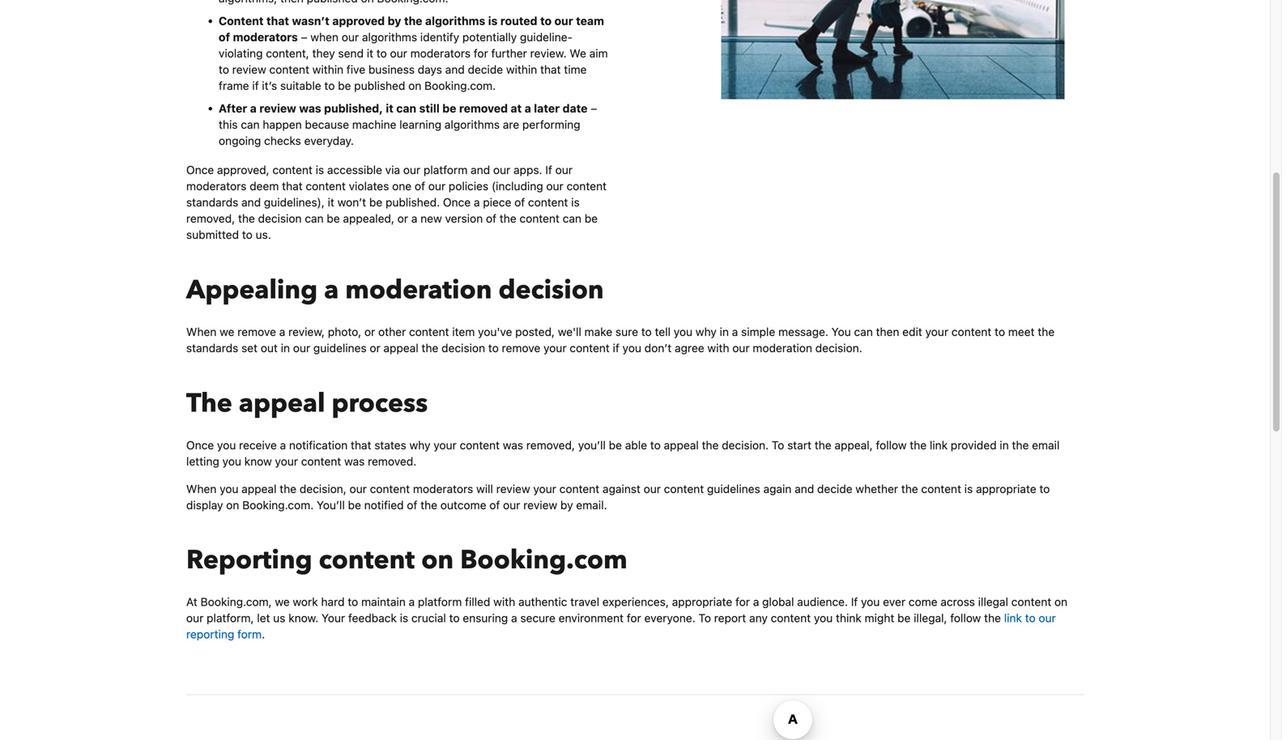 Task type: describe. For each thing, give the bounding box(es) containing it.
.
[[262, 628, 265, 642]]

to inside link to our reporting form
[[1026, 612, 1036, 625]]

decision inside once approved, content is accessible via our platform and our apps. if our moderators deem that content violates one of our policies (including our content standards and guidelines), it won't be published. once a piece of content is removed, the decision can be appealed, or a new version of the content can be submitted to us.
[[258, 212, 302, 225]]

your right know
[[275, 455, 298, 468]]

a right at
[[525, 102, 532, 115]]

guidelines inside when we remove a review, photo, or other content item you've posted, we'll make sure to tell you why in a simple message. you can then edit your content to meet the standards set out in our guidelines or appeal the decision to remove your content if you don't agree with our moderation decision.
[[314, 342, 367, 355]]

– for moderators
[[301, 30, 308, 44]]

is inside at booking.com, we work hard to maintain a platform filled with authentic travel experiences, appropriate for a global audience. if you ever come across illegal content on our platform, let us know. your feedback is crucial to ensuring a secure environment for everyone. to report any content you think might be illegal, follow the
[[400, 612, 409, 625]]

won't
[[338, 196, 366, 209]]

feedback
[[348, 612, 397, 625]]

to inside once you receive a notification that states why your content was removed, you'll be able to appeal the decision. to start the appeal, follow the link provided in the email letting you know your content was removed.
[[651, 439, 661, 452]]

review up happen at the top left
[[260, 102, 296, 115]]

to inside once you receive a notification that states why your content was removed, you'll be able to appeal the decision. to start the appeal, follow the link provided in the email letting you know your content was removed.
[[772, 439, 785, 452]]

appeal up receive
[[239, 386, 325, 421]]

report
[[715, 612, 747, 625]]

appropriate inside at booking.com, we work hard to maintain a platform filled with authentic travel experiences, appropriate for a global audience. if you ever come across illegal content on our platform, let us know. your feedback is crucial to ensuring a secure environment for everyone. to report any content you think might be illegal, follow the
[[672, 596, 733, 609]]

a left review,
[[279, 325, 286, 339]]

a up any on the right of page
[[754, 596, 760, 609]]

time
[[564, 63, 587, 76]]

for for further
[[474, 47, 488, 60]]

simple
[[742, 325, 776, 339]]

the right whether
[[902, 482, 919, 496]]

for for a
[[736, 596, 750, 609]]

content,
[[266, 47, 309, 60]]

know.
[[289, 612, 319, 625]]

platform,
[[207, 612, 254, 625]]

1 vertical spatial once
[[443, 196, 471, 209]]

on inside at booking.com, we work hard to maintain a platform filled with authentic travel experiences, appropriate for a global audience. if you ever come across illegal content on our platform, let us know. your feedback is crucial to ensuring a secure environment for everyone. to report any content you think might be illegal, follow the
[[1055, 596, 1068, 609]]

hard
[[321, 596, 345, 609]]

we inside at booking.com, we work hard to maintain a platform filled with authentic travel experiences, appropriate for a global audience. if you ever come across illegal content on our platform, let us know. your feedback is crucial to ensuring a secure environment for everyone. to report any content you think might be illegal, follow the
[[275, 596, 290, 609]]

when for when you appeal the decision, our content moderators will review your content against our content guidelines again and decide whether the content is appropriate to display on booking.com. you'll be notified of the outcome of our review by email.
[[186, 482, 217, 496]]

might
[[865, 612, 895, 625]]

with inside when we remove a review, photo, or other content item you've posted, we'll make sure to tell you why in a simple message. you can then edit your content to meet the standards set out in our guidelines or appeal the decision to remove your content if you don't agree with our moderation decision.
[[708, 342, 730, 355]]

crucial
[[412, 612, 446, 625]]

moderators inside content that wasn't approved by the algorithms is routed to our team of moderators
[[233, 30, 298, 44]]

to inside at booking.com, we work hard to maintain a platform filled with authentic travel experiences, appropriate for a global audience. if you ever come across illegal content on our platform, let us know. your feedback is crucial to ensuring a secure environment for everyone. to report any content you think might be illegal, follow the
[[699, 612, 712, 625]]

ensuring
[[463, 612, 508, 625]]

after a review was published, it can still be removed at a later date
[[219, 102, 588, 115]]

a left simple at right
[[732, 325, 739, 339]]

everyone.
[[645, 612, 696, 625]]

link to our reporting form link
[[186, 612, 1057, 642]]

on up crucial
[[422, 543, 454, 578]]

algorithms inside the – when our algorithms identify potentially guideline- violating content, they send it to our moderators for further review. we aim to review content within five business days and decide within that time frame if it's suitable to be published on booking.com.
[[362, 30, 417, 44]]

0 horizontal spatial was
[[299, 102, 321, 115]]

in inside once you receive a notification that states why your content was removed, you'll be able to appeal the decision. to start the appeal, follow the link provided in the email letting you know your content was removed.
[[1000, 439, 1010, 452]]

decision inside when we remove a review, photo, or other content item you've posted, we'll make sure to tell you why in a simple message. you can then edit your content to meet the standards set out in our guidelines or appeal the decision to remove your content if you don't agree with our moderation decision.
[[442, 342, 486, 355]]

the left email
[[1013, 439, 1030, 452]]

deem
[[250, 180, 279, 193]]

is inside content that wasn't approved by the algorithms is routed to our team of moderators
[[489, 14, 498, 28]]

to inside 'when you appeal the decision, our content moderators will review your content against our content guidelines again and decide whether the content is appropriate to display on booking.com. you'll be notified of the outcome of our review by email.'
[[1040, 482, 1051, 496]]

once for be
[[186, 439, 214, 452]]

by inside content that wasn't approved by the algorithms is routed to our team of moderators
[[388, 14, 402, 28]]

team
[[576, 14, 605, 28]]

letting
[[186, 455, 219, 468]]

your right edit
[[926, 325, 949, 339]]

secure
[[521, 612, 556, 625]]

guidelines inside 'when you appeal the decision, our content moderators will review your content against our content guidelines again and decide whether the content is appropriate to display on booking.com. you'll be notified of the outcome of our review by email.'
[[708, 482, 761, 496]]

or inside once approved, content is accessible via our platform and our apps. if our moderators deem that content violates one of our policies (including our content standards and guidelines), it won't be published. once a piece of content is removed, the decision can be appealed, or a new version of the content can be submitted to us.
[[398, 212, 409, 225]]

that inside once you receive a notification that states why your content was removed, you'll be able to appeal the decision. to start the appeal, follow the link provided in the email letting you know your content was removed.
[[351, 439, 372, 452]]

published
[[354, 79, 406, 92]]

wasn't
[[292, 14, 330, 28]]

be inside once you receive a notification that states why your content was removed, you'll be able to appeal the decision. to start the appeal, follow the link provided in the email letting you know your content was removed.
[[609, 439, 622, 452]]

message.
[[779, 325, 829, 339]]

states
[[375, 439, 407, 452]]

algorithms inside content that wasn't approved by the algorithms is routed to our team of moderators
[[425, 14, 486, 28]]

of down piece
[[486, 212, 497, 225]]

we inside when we remove a review, photo, or other content item you've posted, we'll make sure to tell you why in a simple message. you can then edit your content to meet the standards set out in our guidelines or appeal the decision to remove your content if you don't agree with our moderation decision.
[[220, 325, 235, 339]]

new
[[421, 212, 442, 225]]

booking.com. inside 'when you appeal the decision, our content moderators will review your content against our content guidelines again and decide whether the content is appropriate to display on booking.com. you'll be notified of the outcome of our review by email.'
[[242, 499, 314, 512]]

via
[[386, 163, 400, 177]]

further
[[492, 47, 527, 60]]

with inside at booking.com, we work hard to maintain a platform filled with authentic travel experiences, appropriate for a global audience. if you ever come across illegal content on our platform, let us know. your feedback is crucial to ensuring a secure environment for everyone. to report any content you think might be illegal, follow the
[[494, 596, 516, 609]]

a down published.
[[412, 212, 418, 225]]

guideline-
[[520, 30, 573, 44]]

illegal,
[[914, 612, 948, 625]]

of up published.
[[415, 180, 425, 193]]

removed, inside once approved, content is accessible via our platform and our apps. if our moderators deem that content violates one of our policies (including our content standards and guidelines), it won't be published. once a piece of content is removed, the decision can be appealed, or a new version of the content can be submitted to us.
[[186, 212, 235, 225]]

you up might
[[862, 596, 880, 609]]

1 horizontal spatial for
[[627, 612, 642, 625]]

notified
[[364, 499, 404, 512]]

business
[[369, 63, 415, 76]]

appealing a moderation decision
[[186, 273, 604, 308]]

1 vertical spatial remove
[[502, 342, 541, 355]]

the down piece
[[500, 212, 517, 225]]

booking.com
[[460, 543, 628, 578]]

version
[[445, 212, 483, 225]]

0 vertical spatial in
[[720, 325, 729, 339]]

is right piece
[[572, 196, 580, 209]]

your right states
[[434, 439, 457, 452]]

it's
[[262, 79, 277, 92]]

you up the letting
[[217, 439, 236, 452]]

be inside at booking.com, we work hard to maintain a platform filled with authentic travel experiences, appropriate for a global audience. if you ever come across illegal content on our platform, let us know. your feedback is crucial to ensuring a secure environment for everyone. to report any content you think might be illegal, follow the
[[898, 612, 911, 625]]

happen
[[263, 118, 302, 131]]

can inside when we remove a review, photo, or other content item you've posted, we'll make sure to tell you why in a simple message. you can then edit your content to meet the standards set out in our guidelines or appeal the decision to remove your content if you don't agree with our moderation decision.
[[855, 325, 874, 339]]

removed, inside once you receive a notification that states why your content was removed, you'll be able to appeal the decision. to start the appeal, follow the link provided in the email letting you know your content was removed.
[[527, 439, 575, 452]]

come
[[909, 596, 938, 609]]

once for moderators
[[186, 163, 214, 177]]

moderation inside when we remove a review, photo, or other content item you've posted, we'll make sure to tell you why in a simple message. you can then edit your content to meet the standards set out in our guidelines or appeal the decision to remove your content if you don't agree with our moderation decision.
[[753, 342, 813, 355]]

maintain
[[361, 596, 406, 609]]

you
[[832, 325, 852, 339]]

0 horizontal spatial remove
[[238, 325, 276, 339]]

1 within from the left
[[313, 63, 344, 76]]

algorithms inside – this can happen because machine learning algorithms are performing ongoing checks everyday.
[[445, 118, 500, 131]]

your down we'll
[[544, 342, 567, 355]]

platform inside once approved, content is accessible via our platform and our apps. if our moderators deem that content violates one of our policies (including our content standards and guidelines), it won't be published. once a piece of content is removed, the decision can be appealed, or a new version of the content can be submitted to us.
[[424, 163, 468, 177]]

will
[[477, 482, 493, 496]]

display
[[186, 499, 223, 512]]

review right will
[[497, 482, 531, 496]]

any
[[750, 612, 768, 625]]

(including
[[492, 180, 544, 193]]

review.
[[531, 47, 567, 60]]

still
[[419, 102, 440, 115]]

platform inside at booking.com, we work hard to maintain a platform filled with authentic travel experiences, appropriate for a global audience. if you ever come across illegal content on our platform, let us know. your feedback is crucial to ensuring a secure environment for everyone. to report any content you think might be illegal, follow the
[[418, 596, 462, 609]]

it inside the – when our algorithms identify potentially guideline- violating content, they send it to our moderators for further review. we aim to review content within five business days and decide within that time frame if it's suitable to be published on booking.com.
[[367, 47, 374, 60]]

a left secure
[[511, 612, 518, 625]]

when we remove a review, photo, or other content item you've posted, we'll make sure to tell you why in a simple message. you can then edit your content to meet the standards set out in our guidelines or appeal the decision to remove your content if you don't agree with our moderation decision.
[[186, 325, 1055, 355]]

start
[[788, 439, 812, 452]]

appeal inside once you receive a notification that states why your content was removed, you'll be able to appeal the decision. to start the appeal, follow the link provided in the email letting you know your content was removed.
[[664, 439, 699, 452]]

booking.com. inside the – when our algorithms identify potentially guideline- violating content, they send it to our moderators for further review. we aim to review content within five business days and decide within that time frame if it's suitable to be published on booking.com.
[[425, 79, 496, 92]]

link inside once you receive a notification that states why your content was removed, you'll be able to appeal the decision. to start the appeal, follow the link provided in the email letting you know your content was removed.
[[930, 439, 948, 452]]

authentic
[[519, 596, 568, 609]]

provided
[[951, 439, 997, 452]]

whether
[[856, 482, 899, 496]]

moderators inside 'when you appeal the decision, our content moderators will review your content against our content guidelines again and decide whether the content is appropriate to display on booking.com. you'll be notified of the outcome of our review by email.'
[[413, 482, 474, 496]]

a up photo,
[[324, 273, 339, 308]]

if inside at booking.com, we work hard to maintain a platform filled with authentic travel experiences, appropriate for a global audience. if you ever come across illegal content on our platform, let us know. your feedback is crucial to ensuring a secure environment for everyone. to report any content you think might be illegal, follow the
[[852, 596, 859, 609]]

the left decision,
[[280, 482, 297, 496]]

let
[[257, 612, 270, 625]]

a right after
[[250, 102, 257, 115]]

we'll
[[558, 325, 582, 339]]

once you receive a notification that states why your content was removed, you'll be able to appeal the decision. to start the appeal, follow the link provided in the email letting you know your content was removed.
[[186, 439, 1060, 468]]

appeal inside 'when you appeal the decision, our content moderators will review your content against our content guidelines again and decide whether the content is appropriate to display on booking.com. you'll be notified of the outcome of our review by email.'
[[242, 482, 277, 496]]

again
[[764, 482, 792, 496]]

on inside the – when our algorithms identify potentially guideline- violating content, they send it to our moderators for further review. we aim to review content within five business days and decide within that time frame if it's suitable to be published on booking.com.
[[409, 79, 422, 92]]

appeal inside when we remove a review, photo, or other content item you've posted, we'll make sure to tell you why in a simple message. you can then edit your content to meet the standards set out in our guidelines or appeal the decision to remove your content if you don't agree with our moderation decision.
[[384, 342, 419, 355]]

receive
[[239, 439, 277, 452]]

because
[[305, 118, 349, 131]]

tell
[[655, 325, 671, 339]]

content inside the – when our algorithms identify potentially guideline- violating content, they send it to our moderators for further review. we aim to review content within five business days and decide within that time frame if it's suitable to be published on booking.com.
[[269, 63, 310, 76]]

ever
[[884, 596, 906, 609]]

potentially
[[463, 30, 517, 44]]

later
[[534, 102, 560, 115]]

checks
[[264, 134, 301, 148]]

policies
[[449, 180, 489, 193]]

violating
[[219, 47, 263, 60]]

identify
[[421, 30, 460, 44]]

you've
[[478, 325, 513, 339]]

apps.
[[514, 163, 543, 177]]

suitable
[[280, 79, 321, 92]]

able
[[625, 439, 648, 452]]

why inside once you receive a notification that states why your content was removed, you'll be able to appeal the decision. to start the appeal, follow the link provided in the email letting you know your content was removed.
[[410, 439, 431, 452]]

then
[[877, 325, 900, 339]]



Task type: locate. For each thing, give the bounding box(es) containing it.
with up ensuring
[[494, 596, 516, 609]]

a
[[250, 102, 257, 115], [525, 102, 532, 115], [474, 196, 480, 209], [412, 212, 418, 225], [324, 273, 339, 308], [279, 325, 286, 339], [732, 325, 739, 339], [280, 439, 286, 452], [409, 596, 415, 609], [754, 596, 760, 609], [511, 612, 518, 625]]

0 vertical spatial moderation
[[345, 273, 492, 308]]

2 horizontal spatial in
[[1000, 439, 1010, 452]]

five
[[347, 63, 366, 76]]

appealing
[[186, 273, 318, 308]]

2 when from the top
[[186, 482, 217, 496]]

why inside when we remove a review, photo, or other content item you've posted, we'll make sure to tell you why in a simple message. you can then edit your content to meet the standards set out in our guidelines or appeal the decision to remove your content if you don't agree with our moderation decision.
[[696, 325, 717, 339]]

content that wasn't approved by the algorithms is routed to our team of moderators
[[219, 14, 605, 44]]

standards left set
[[186, 342, 238, 355]]

published.
[[386, 196, 440, 209]]

to inside content that wasn't approved by the algorithms is routed to our team of moderators
[[541, 14, 552, 28]]

with
[[708, 342, 730, 355], [494, 596, 516, 609]]

1 vertical spatial why
[[410, 439, 431, 452]]

we up us
[[275, 596, 290, 609]]

0 vertical spatial decision
[[258, 212, 302, 225]]

moderators inside the – when our algorithms identify potentially guideline- violating content, they send it to our moderators for further review. we aim to review content within five business days and decide within that time frame if it's suitable to be published on booking.com.
[[411, 47, 471, 60]]

1 vertical spatial booking.com.
[[242, 499, 314, 512]]

the right meet
[[1038, 325, 1055, 339]]

if up think
[[852, 596, 859, 609]]

approved
[[333, 14, 385, 28]]

it inside once approved, content is accessible via our platform and our apps. if our moderators deem that content violates one of our policies (including our content standards and guidelines), it won't be published. once a piece of content is removed, the decision can be appealed, or a new version of the content can be submitted to us.
[[328, 196, 335, 209]]

why up agree
[[696, 325, 717, 339]]

outcome
[[441, 499, 487, 512]]

0 vertical spatial why
[[696, 325, 717, 339]]

and down deem
[[242, 196, 261, 209]]

0 horizontal spatial it
[[328, 196, 335, 209]]

decide inside 'when you appeal the decision, our content moderators will review your content against our content guidelines again and decide whether the content is appropriate to display on booking.com. you'll be notified of the outcome of our review by email.'
[[818, 482, 853, 496]]

algorithms up 'identify'
[[425, 14, 486, 28]]

1 vertical spatial if
[[852, 596, 859, 609]]

with right agree
[[708, 342, 730, 355]]

0 horizontal spatial booking.com.
[[242, 499, 314, 512]]

– right date
[[591, 102, 598, 115]]

guidelines left again
[[708, 482, 761, 496]]

submitted
[[186, 228, 239, 242]]

1 vertical spatial when
[[186, 482, 217, 496]]

2 vertical spatial or
[[370, 342, 381, 355]]

platform up crucial
[[418, 596, 462, 609]]

moderators up outcome
[[413, 482, 474, 496]]

our inside at booking.com, we work hard to maintain a platform filled with authentic travel experiences, appropriate for a global audience. if you ever come across illegal content on our platform, let us know. your feedback is crucial to ensuring a secure environment for everyone. to report any content you think might be illegal, follow the
[[186, 612, 204, 625]]

0 vertical spatial if
[[546, 163, 553, 177]]

decision down item
[[442, 342, 486, 355]]

follow
[[876, 439, 907, 452], [951, 612, 982, 625]]

1 vertical spatial to
[[699, 612, 712, 625]]

1 vertical spatial we
[[275, 596, 290, 609]]

when down appealing on the left top of the page
[[186, 325, 217, 339]]

2 within from the left
[[506, 63, 538, 76]]

0 horizontal spatial guidelines
[[314, 342, 367, 355]]

when inside 'when you appeal the decision, our content moderators will review your content against our content guidelines again and decide whether the content is appropriate to display on booking.com. you'll be notified of the outcome of our review by email.'
[[186, 482, 217, 496]]

algorithms down removed
[[445, 118, 500, 131]]

1 horizontal spatial moderation
[[753, 342, 813, 355]]

1 horizontal spatial in
[[720, 325, 729, 339]]

of inside content that wasn't approved by the algorithms is routed to our team of moderators
[[219, 30, 230, 44]]

that inside content that wasn't approved by the algorithms is routed to our team of moderators
[[267, 14, 289, 28]]

if right apps.
[[546, 163, 553, 177]]

us.
[[256, 228, 271, 242]]

of down (including
[[515, 196, 525, 209]]

decision. inside once you receive a notification that states why your content was removed, you'll be able to appeal the decision. to start the appeal, follow the link provided in the email letting you know your content was removed.
[[722, 439, 769, 452]]

appeal down other
[[384, 342, 419, 355]]

0 horizontal spatial with
[[494, 596, 516, 609]]

the right start
[[815, 439, 832, 452]]

date
[[563, 102, 588, 115]]

1 vertical spatial follow
[[951, 612, 982, 625]]

for inside the – when our algorithms identify potentially guideline- violating content, they send it to our moderators for further review. we aim to review content within five business days and decide within that time frame if it's suitable to be published on booking.com.
[[474, 47, 488, 60]]

audience.
[[798, 596, 849, 609]]

0 vertical spatial for
[[474, 47, 488, 60]]

0 vertical spatial follow
[[876, 439, 907, 452]]

be inside 'when you appeal the decision, our content moderators will review your content against our content guidelines again and decide whether the content is appropriate to display on booking.com. you'll be notified of the outcome of our review by email.'
[[348, 499, 361, 512]]

they
[[312, 47, 335, 60]]

of right "notified"
[[407, 499, 418, 512]]

that inside once approved, content is accessible via our platform and our apps. if our moderators deem that content violates one of our policies (including our content standards and guidelines), it won't be published. once a piece of content is removed, the decision can be appealed, or a new version of the content can be submitted to us.
[[282, 180, 303, 193]]

when up display
[[186, 482, 217, 496]]

1 horizontal spatial by
[[561, 499, 573, 512]]

1 standards from the top
[[186, 196, 238, 209]]

1 horizontal spatial removed,
[[527, 439, 575, 452]]

accessible
[[327, 163, 383, 177]]

removed
[[459, 102, 508, 115]]

our inside content that wasn't approved by the algorithms is routed to our team of moderators
[[555, 14, 574, 28]]

algorithms up business
[[362, 30, 417, 44]]

when
[[311, 30, 339, 44]]

1 vertical spatial or
[[365, 325, 376, 339]]

and right again
[[795, 482, 815, 496]]

decision
[[258, 212, 302, 225], [499, 273, 604, 308], [442, 342, 486, 355]]

are
[[503, 118, 520, 131]]

that inside the – when our algorithms identify potentially guideline- violating content, they send it to our moderators for further review. we aim to review content within five business days and decide within that time frame if it's suitable to be published on booking.com.
[[541, 63, 561, 76]]

1 vertical spatial decision
[[499, 273, 604, 308]]

guidelines),
[[264, 196, 325, 209]]

or down published.
[[398, 212, 409, 225]]

environment
[[559, 612, 624, 625]]

you up agree
[[674, 325, 693, 339]]

2 vertical spatial it
[[328, 196, 335, 209]]

2 horizontal spatial it
[[386, 102, 394, 115]]

is down everyday.
[[316, 163, 324, 177]]

once up version
[[443, 196, 471, 209]]

moderators down 'identify'
[[411, 47, 471, 60]]

0 horizontal spatial if
[[252, 79, 259, 92]]

and inside 'when you appeal the decision, our content moderators will review your content against our content guidelines again and decide whether the content is appropriate to display on booking.com. you'll be notified of the outcome of our review by email.'
[[795, 482, 815, 496]]

review left email.
[[524, 499, 558, 512]]

0 vertical spatial decide
[[468, 63, 503, 76]]

0 horizontal spatial decision
[[258, 212, 302, 225]]

link left provided
[[930, 439, 948, 452]]

against
[[603, 482, 641, 496]]

other
[[379, 325, 406, 339]]

is up the potentially on the top left
[[489, 14, 498, 28]]

0 horizontal spatial we
[[220, 325, 235, 339]]

performing
[[523, 118, 581, 131]]

1 horizontal spatial it
[[367, 47, 374, 60]]

0 horizontal spatial if
[[546, 163, 553, 177]]

that left wasn't
[[267, 14, 289, 28]]

if inside when we remove a review, photo, or other content item you've posted, we'll make sure to tell you why in a simple message. you can then edit your content to meet the standards set out in our guidelines or appeal the decision to remove your content if you don't agree with our moderation decision.
[[613, 342, 620, 355]]

remove down posted,
[[502, 342, 541, 355]]

0 vertical spatial or
[[398, 212, 409, 225]]

to inside once approved, content is accessible via our platform and our apps. if our moderators deem that content violates one of our policies (including our content standards and guidelines), it won't be published. once a piece of content is removed, the decision can be appealed, or a new version of the content can be submitted to us.
[[242, 228, 253, 242]]

1 horizontal spatial was
[[344, 455, 365, 468]]

the
[[186, 386, 232, 421]]

link
[[930, 439, 948, 452], [1005, 612, 1023, 625]]

we down appealing on the left top of the page
[[220, 325, 235, 339]]

a up crucial
[[409, 596, 415, 609]]

everyday.
[[304, 134, 354, 148]]

to left report
[[699, 612, 712, 625]]

published,
[[324, 102, 383, 115]]

is
[[489, 14, 498, 28], [316, 163, 324, 177], [572, 196, 580, 209], [965, 482, 974, 496], [400, 612, 409, 625]]

2 vertical spatial was
[[344, 455, 365, 468]]

and up policies at the top of page
[[471, 163, 490, 177]]

standards inside once approved, content is accessible via our platform and our apps. if our moderators deem that content violates one of our policies (including our content standards and guidelines), it won't be published. once a piece of content is removed, the decision can be appealed, or a new version of the content can be submitted to us.
[[186, 196, 238, 209]]

approved,
[[217, 163, 270, 177]]

1 horizontal spatial appropriate
[[977, 482, 1037, 496]]

1 vertical spatial removed,
[[527, 439, 575, 452]]

0 vertical spatial to
[[772, 439, 785, 452]]

a down policies at the top of page
[[474, 196, 480, 209]]

0 vertical spatial –
[[301, 30, 308, 44]]

1 horizontal spatial decision.
[[816, 342, 863, 355]]

if inside once approved, content is accessible via our platform and our apps. if our moderators deem that content violates one of our policies (including our content standards and guidelines), it won't be published. once a piece of content is removed, the decision can be appealed, or a new version of the content can be submitted to us.
[[546, 163, 553, 177]]

notification
[[289, 439, 348, 452]]

make
[[585, 325, 613, 339]]

why
[[696, 325, 717, 339], [410, 439, 431, 452]]

removed, left you'll
[[527, 439, 575, 452]]

on down days
[[409, 79, 422, 92]]

follow inside at booking.com, we work hard to maintain a platform filled with authentic travel experiences, appropriate for a global audience. if you ever come across illegal content on our platform, let us know. your feedback is crucial to ensuring a secure environment for everyone. to report any content you think might be illegal, follow the
[[951, 612, 982, 625]]

appropriate down provided
[[977, 482, 1037, 496]]

your
[[322, 612, 345, 625]]

1 horizontal spatial within
[[506, 63, 538, 76]]

1 horizontal spatial we
[[275, 596, 290, 609]]

meet
[[1009, 325, 1035, 339]]

removed.
[[368, 455, 417, 468]]

when inside when we remove a review, photo, or other content item you've posted, we'll make sure to tell you why in a simple message. you can then edit your content to meet the standards set out in our guidelines or appeal the decision to remove your content if you don't agree with our moderation decision.
[[186, 325, 217, 339]]

1 vertical spatial decide
[[818, 482, 853, 496]]

1 vertical spatial platform
[[418, 596, 462, 609]]

0 horizontal spatial appropriate
[[672, 596, 733, 609]]

appeal,
[[835, 439, 873, 452]]

1 vertical spatial decision.
[[722, 439, 769, 452]]

on inside 'when you appeal the decision, our content moderators will review your content against our content guidelines again and decide whether the content is appropriate to display on booking.com. you'll be notified of the outcome of our review by email.'
[[226, 499, 239, 512]]

– inside – this can happen because machine learning algorithms are performing ongoing checks everyday.
[[591, 102, 598, 115]]

algorithms
[[425, 14, 486, 28], [362, 30, 417, 44], [445, 118, 500, 131]]

2 standards from the top
[[186, 342, 238, 355]]

decide left whether
[[818, 482, 853, 496]]

it right send
[[367, 47, 374, 60]]

decision. left start
[[722, 439, 769, 452]]

1 vertical spatial it
[[386, 102, 394, 115]]

0 vertical spatial if
[[252, 79, 259, 92]]

0 vertical spatial remove
[[238, 325, 276, 339]]

in left simple at right
[[720, 325, 729, 339]]

when for when we remove a review, photo, or other content item you've posted, we'll make sure to tell you why in a simple message. you can then edit your content to meet the standards set out in our guidelines or appeal the decision to remove your content if you don't agree with our moderation decision.
[[186, 325, 217, 339]]

0 horizontal spatial follow
[[876, 439, 907, 452]]

standards
[[186, 196, 238, 209], [186, 342, 238, 355]]

if inside the – when our algorithms identify potentially guideline- violating content, they send it to our moderators for further review. we aim to review content within five business days and decide within that time frame if it's suitable to be published on booking.com.
[[252, 79, 259, 92]]

1 horizontal spatial to
[[772, 439, 785, 452]]

you inside 'when you appeal the decision, our content moderators will review your content against our content guidelines again and decide whether the content is appropriate to display on booking.com. you'll be notified of the outcome of our review by email.'
[[220, 482, 239, 496]]

if down sure
[[613, 342, 620, 355]]

1 vertical spatial for
[[736, 596, 750, 609]]

0 horizontal spatial for
[[474, 47, 488, 60]]

0 horizontal spatial in
[[281, 342, 290, 355]]

once left approved,
[[186, 163, 214, 177]]

0 vertical spatial appropriate
[[977, 482, 1037, 496]]

1 horizontal spatial why
[[696, 325, 717, 339]]

appealed,
[[343, 212, 395, 225]]

the right able
[[702, 439, 719, 452]]

you down audience.
[[814, 612, 833, 625]]

for down the potentially on the top left
[[474, 47, 488, 60]]

1 vertical spatial guidelines
[[708, 482, 761, 496]]

appeal down know
[[242, 482, 277, 496]]

platform up policies at the top of page
[[424, 163, 468, 177]]

the down deem
[[238, 212, 255, 225]]

0 horizontal spatial –
[[301, 30, 308, 44]]

follow inside once you receive a notification that states why your content was removed, you'll be able to appeal the decision. to start the appeal, follow the link provided in the email letting you know your content was removed.
[[876, 439, 907, 452]]

send
[[338, 47, 364, 60]]

remove up set
[[238, 325, 276, 339]]

1 horizontal spatial booking.com.
[[425, 79, 496, 92]]

0 vertical spatial algorithms
[[425, 14, 486, 28]]

or down other
[[370, 342, 381, 355]]

once inside once you receive a notification that states why your content was removed, you'll be able to appeal the decision. to start the appeal, follow the link provided in the email letting you know your content was removed.
[[186, 439, 214, 452]]

2 horizontal spatial decision
[[499, 273, 604, 308]]

to
[[541, 14, 552, 28], [377, 47, 387, 60], [219, 63, 229, 76], [325, 79, 335, 92], [242, 228, 253, 242], [642, 325, 652, 339], [995, 325, 1006, 339], [489, 342, 499, 355], [651, 439, 661, 452], [1040, 482, 1051, 496], [348, 596, 358, 609], [449, 612, 460, 625], [1026, 612, 1036, 625]]

link inside link to our reporting form
[[1005, 612, 1023, 625]]

is inside 'when you appeal the decision, our content moderators will review your content against our content guidelines again and decide whether the content is appropriate to display on booking.com. you'll be notified of the outcome of our review by email.'
[[965, 482, 974, 496]]

0 vertical spatial removed,
[[186, 212, 235, 225]]

decision,
[[300, 482, 347, 496]]

guidelines down photo,
[[314, 342, 367, 355]]

0 horizontal spatial moderation
[[345, 273, 492, 308]]

days
[[418, 63, 442, 76]]

decide down further
[[468, 63, 503, 76]]

2 vertical spatial in
[[1000, 439, 1010, 452]]

your right will
[[534, 482, 557, 496]]

standards inside when we remove a review, photo, or other content item you've posted, we'll make sure to tell you why in a simple message. you can then edit your content to meet the standards set out in our guidelines or appeal the decision to remove your content if you don't agree with our moderation decision.
[[186, 342, 238, 355]]

1 horizontal spatial decision
[[442, 342, 486, 355]]

moderators up the "content,"
[[233, 30, 298, 44]]

follow down across
[[951, 612, 982, 625]]

a inside once you receive a notification that states why your content was removed, you'll be able to appeal the decision. to start the appeal, follow the link provided in the email letting you know your content was removed.
[[280, 439, 286, 452]]

you left know
[[223, 455, 241, 468]]

within down further
[[506, 63, 538, 76]]

it left won't
[[328, 196, 335, 209]]

moderation up other
[[345, 273, 492, 308]]

routed
[[501, 14, 538, 28]]

1 horizontal spatial with
[[708, 342, 730, 355]]

can
[[397, 102, 417, 115], [241, 118, 260, 131], [305, 212, 324, 225], [563, 212, 582, 225], [855, 325, 874, 339]]

agree
[[675, 342, 705, 355]]

in right provided
[[1000, 439, 1010, 452]]

and right days
[[446, 63, 465, 76]]

1 horizontal spatial link
[[1005, 612, 1023, 625]]

0 vertical spatial link
[[930, 439, 948, 452]]

1 vertical spatial appropriate
[[672, 596, 733, 609]]

– for date
[[591, 102, 598, 115]]

us
[[273, 612, 286, 625]]

form
[[238, 628, 262, 642]]

reporting content on booking.com
[[186, 543, 628, 578]]

review
[[232, 63, 266, 76], [260, 102, 296, 115], [497, 482, 531, 496], [524, 499, 558, 512]]

1 vertical spatial algorithms
[[362, 30, 417, 44]]

you up display
[[220, 482, 239, 496]]

1 vertical spatial standards
[[186, 342, 238, 355]]

photo,
[[328, 325, 362, 339]]

0 horizontal spatial why
[[410, 439, 431, 452]]

review inside the – when our algorithms identify potentially guideline- violating content, they send it to our moderators for further review. we aim to review content within five business days and decide within that time frame if it's suitable to be published on booking.com.
[[232, 63, 266, 76]]

you down sure
[[623, 342, 642, 355]]

decision. down you
[[816, 342, 863, 355]]

0 vertical spatial decision.
[[816, 342, 863, 355]]

by left email.
[[561, 499, 573, 512]]

work
[[293, 596, 318, 609]]

decide inside the – when our algorithms identify potentially guideline- violating content, they send it to our moderators for further review. we aim to review content within five business days and decide within that time frame if it's suitable to be published on booking.com.
[[468, 63, 503, 76]]

we
[[570, 47, 587, 60]]

at
[[511, 102, 522, 115]]

why right states
[[410, 439, 431, 452]]

2 vertical spatial decision
[[442, 342, 486, 355]]

review down violating
[[232, 63, 266, 76]]

– down wasn't
[[301, 30, 308, 44]]

decision up posted,
[[499, 273, 604, 308]]

2 horizontal spatial was
[[503, 439, 524, 452]]

be inside the – when our algorithms identify potentially guideline- violating content, they send it to our moderators for further review. we aim to review content within five business days and decide within that time frame if it's suitable to be published on booking.com.
[[338, 79, 351, 92]]

0 vertical spatial platform
[[424, 163, 468, 177]]

0 vertical spatial standards
[[186, 196, 238, 209]]

illegal
[[979, 596, 1009, 609]]

is down provided
[[965, 482, 974, 496]]

at
[[186, 596, 198, 609]]

out
[[261, 342, 278, 355]]

once up the letting
[[186, 439, 214, 452]]

0 vertical spatial it
[[367, 47, 374, 60]]

booking.com. up removed
[[425, 79, 496, 92]]

across
[[941, 596, 976, 609]]

ongoing
[[219, 134, 261, 148]]

know
[[245, 455, 272, 468]]

on right illegal
[[1055, 596, 1068, 609]]

within down they
[[313, 63, 344, 76]]

the
[[404, 14, 423, 28], [238, 212, 255, 225], [500, 212, 517, 225], [1038, 325, 1055, 339], [422, 342, 439, 355], [702, 439, 719, 452], [815, 439, 832, 452], [910, 439, 927, 452], [1013, 439, 1030, 452], [280, 482, 297, 496], [902, 482, 919, 496], [421, 499, 438, 512], [985, 612, 1002, 625]]

0 horizontal spatial by
[[388, 14, 402, 28]]

1 horizontal spatial –
[[591, 102, 598, 115]]

link to our reporting form
[[186, 612, 1057, 642]]

booking.com,
[[201, 596, 272, 609]]

on
[[409, 79, 422, 92], [226, 499, 239, 512], [422, 543, 454, 578], [1055, 596, 1068, 609]]

removed, up submitted
[[186, 212, 235, 225]]

0 vertical spatial was
[[299, 102, 321, 115]]

2 vertical spatial algorithms
[[445, 118, 500, 131]]

item
[[452, 325, 475, 339]]

1 horizontal spatial follow
[[951, 612, 982, 625]]

1 vertical spatial in
[[281, 342, 290, 355]]

0 vertical spatial guidelines
[[314, 342, 367, 355]]

0 horizontal spatial to
[[699, 612, 712, 625]]

0 horizontal spatial link
[[930, 439, 948, 452]]

– inside the – when our algorithms identify potentially guideline- violating content, they send it to our moderators for further review. we aim to review content within five business days and decide within that time frame if it's suitable to be published on booking.com.
[[301, 30, 308, 44]]

appeal right able
[[664, 439, 699, 452]]

this
[[219, 118, 238, 131]]

on right display
[[226, 499, 239, 512]]

the left outcome
[[421, 499, 438, 512]]

booking.com. down decision,
[[242, 499, 314, 512]]

think
[[836, 612, 862, 625]]

of down will
[[490, 499, 500, 512]]

posted,
[[516, 325, 555, 339]]

appropriate inside 'when you appeal the decision, our content moderators will review your content against our content guidelines again and decide whether the content is appropriate to display on booking.com. you'll be notified of the outcome of our review by email.'
[[977, 482, 1037, 496]]

email
[[1033, 439, 1060, 452]]

can inside – this can happen because machine learning algorithms are performing ongoing checks everyday.
[[241, 118, 260, 131]]

you'll
[[317, 499, 345, 512]]

1 when from the top
[[186, 325, 217, 339]]

the down appealing a moderation decision
[[422, 342, 439, 355]]

once approved, content is accessible via our platform and our apps. if our moderators deem that content violates one of our policies (including our content standards and guidelines), it won't be published. once a piece of content is removed, the decision can be appealed, or a new version of the content can be submitted to us.
[[186, 163, 607, 242]]

decision. inside when we remove a review, photo, or other content item you've posted, we'll make sure to tell you why in a simple message. you can then edit your content to meet the standards set out in our guidelines or appeal the decision to remove your content if you don't agree with our moderation decision.
[[816, 342, 863, 355]]

email.
[[577, 499, 607, 512]]

by inside 'when you appeal the decision, our content moderators will review your content against our content guidelines again and decide whether the content is appropriate to display on booking.com. you'll be notified of the outcome of our review by email.'
[[561, 499, 573, 512]]

after
[[219, 102, 247, 115]]

the left provided
[[910, 439, 927, 452]]

remove
[[238, 325, 276, 339], [502, 342, 541, 355]]

moderators inside once approved, content is accessible via our platform and our apps. if our moderators deem that content violates one of our policies (including our content standards and guidelines), it won't be published. once a piece of content is removed, the decision can be appealed, or a new version of the content can be submitted to us.
[[186, 180, 247, 193]]

your inside 'when you appeal the decision, our content moderators will review your content against our content guidelines again and decide whether the content is appropriate to display on booking.com. you'll be notified of the outcome of our review by email.'
[[534, 482, 557, 496]]

was left you'll
[[503, 439, 524, 452]]

1 horizontal spatial if
[[613, 342, 620, 355]]

1 vertical spatial was
[[503, 439, 524, 452]]

our inside link to our reporting form
[[1039, 612, 1057, 625]]

the inside at booking.com, we work hard to maintain a platform filled with authentic travel experiences, appropriate for a global audience. if you ever come across illegal content on our platform, let us know. your feedback is crucial to ensuring a secure environment for everyone. to report any content you think might be illegal, follow the
[[985, 612, 1002, 625]]

0 horizontal spatial within
[[313, 63, 344, 76]]

moderators down approved,
[[186, 180, 247, 193]]

the inside content that wasn't approved by the algorithms is routed to our team of moderators
[[404, 14, 423, 28]]

and inside the – when our algorithms identify potentially guideline- violating content, they send it to our moderators for further review. we aim to review content within five business days and decide within that time frame if it's suitable to be published on booking.com.
[[446, 63, 465, 76]]

1 horizontal spatial decide
[[818, 482, 853, 496]]

0 vertical spatial when
[[186, 325, 217, 339]]

global
[[763, 596, 795, 609]]

0 horizontal spatial removed,
[[186, 212, 235, 225]]

moderators
[[233, 30, 298, 44], [411, 47, 471, 60], [186, 180, 247, 193], [413, 482, 474, 496]]

– when our algorithms identify potentially guideline- violating content, they send it to our moderators for further review. we aim to review content within five business days and decide within that time frame if it's suitable to be published on booking.com.
[[219, 30, 608, 92]]

2 horizontal spatial for
[[736, 596, 750, 609]]

set
[[242, 342, 258, 355]]



Task type: vqa. For each thing, say whether or not it's contained in the screenshot.
"York" in New York to Montego Bay 14 Nov - 21 Nov · Round trip
no



